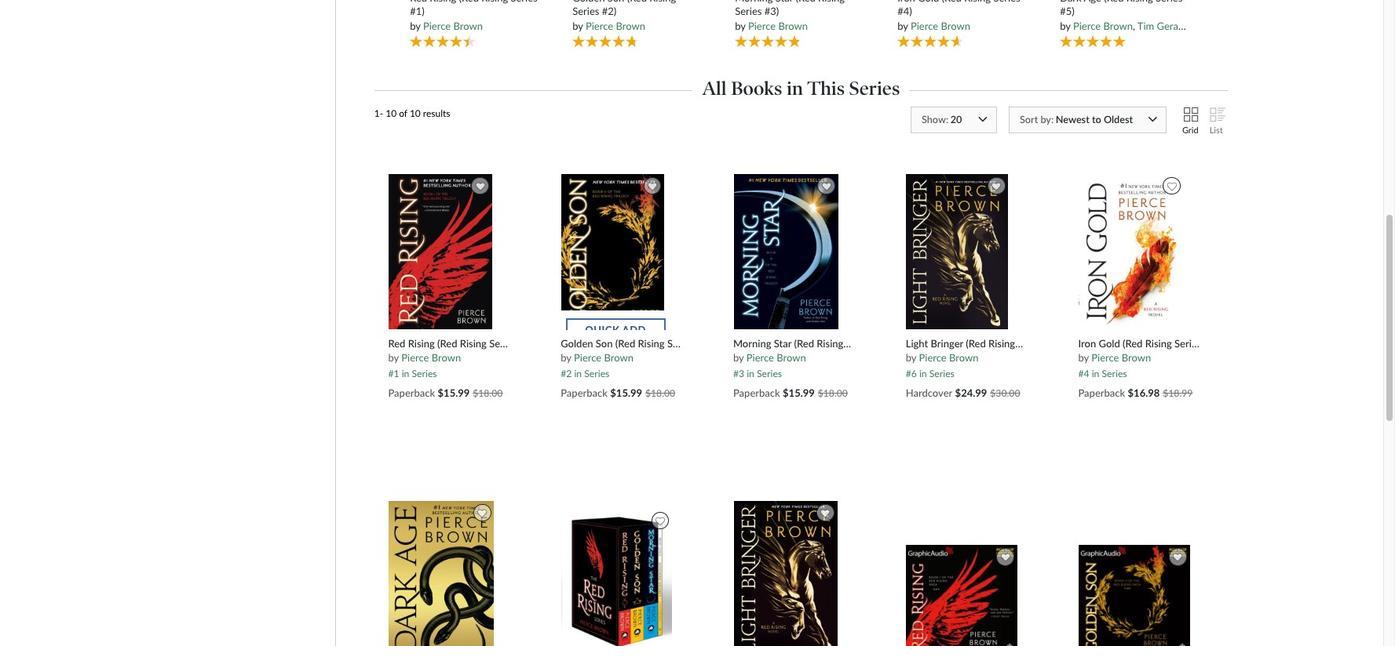 Task type: vqa. For each thing, say whether or not it's contained in the screenshot.
Brown's "GOLD"
yes



Task type: locate. For each thing, give the bounding box(es) containing it.
son inside 'golden son (red rising series #2) by pierce brown'
[[607, 0, 624, 4]]

pierce inside the iron gold (red rising series #4) by pierce brown
[[911, 19, 938, 32]]

rising inside the golden son (red rising series … by pierce brown #2 in series paperback $15.99 $18.00
[[638, 337, 665, 350]]

star up #3)
[[775, 0, 793, 4]]

by for red rising (red rising series #1) by pierce brown
[[410, 19, 421, 32]]

3 old price was $18.00 element from the left
[[818, 388, 848, 400]]

1 vertical spatial red
[[388, 337, 405, 350]]

paperback down #4 in series link
[[1078, 387, 1125, 400]]

star for #3)
[[775, 0, 793, 4]]

0 vertical spatial golden
[[572, 0, 605, 4]]

10 right of
[[410, 107, 421, 119]]

son inside the golden son (red rising series … by pierce brown #2 in series paperback $15.99 $18.00
[[596, 337, 613, 350]]

rising for dark age (red rising series #5) by pierce brown , tim gerard reynolds (narrated by)
[[1126, 0, 1153, 4]]

pierce brown link down the iron gold (red rising series #4) link
[[911, 19, 970, 32]]

$18.00 down red rising (red rising series … link
[[473, 388, 503, 400]]

by down #5)
[[1060, 19, 1071, 32]]

rising inside the iron gold (red rising series #4) by pierce brown
[[964, 0, 991, 4]]

$15.99 for son
[[610, 387, 642, 400]]

1 $18.00 from the left
[[473, 388, 503, 400]]

pierce down age
[[1073, 19, 1101, 32]]

2 rising… from the left
[[988, 337, 1023, 350]]

star inside morning star (red rising series #3) by pierce brown
[[775, 0, 793, 4]]

0 vertical spatial son
[[607, 0, 624, 4]]

(red inside iron gold (red rising series… by pierce brown #4 in series paperback $16.98 $18.99
[[1123, 337, 1143, 350]]

pierce inside the red rising (red rising series #1) by pierce brown
[[423, 19, 451, 32]]

pierce brown link down #2)
[[586, 19, 645, 32]]

pierce down #3)
[[748, 19, 776, 32]]

$15.99 for rising
[[438, 387, 470, 400]]

paperback down #1 in series link
[[388, 387, 435, 400]]

$15.99 down red rising (red rising series … link
[[438, 387, 470, 400]]

pierce brown link down age
[[1073, 19, 1133, 32]]

rising… inside light bringer (red rising… by pierce brown #6 in series hardcover $24.99 $30.00
[[988, 337, 1023, 350]]

1 horizontal spatial 10
[[410, 107, 421, 119]]

old price was $18.00 element
[[473, 388, 503, 400], [645, 388, 675, 400], [818, 388, 848, 400]]

morning up #3)
[[735, 0, 773, 4]]

in inside iron gold (red rising series… by pierce brown #4 in series paperback $16.98 $18.99
[[1092, 369, 1099, 380]]

brown down the iron gold (red rising series #4) link
[[941, 19, 970, 32]]

by inside the golden son (red rising series … by pierce brown #2 in series paperback $15.99 $18.00
[[561, 352, 571, 365]]

$15.99 inside the golden son (red rising series … by pierce brown #2 in series paperback $15.99 $18.00
[[610, 387, 642, 400]]

0 horizontal spatial gold
[[918, 0, 939, 4]]

brown down red rising (red rising series #1) link
[[453, 19, 483, 32]]

old price was $18.00 element for golden son (red rising series …
[[645, 388, 675, 400]]

2 … from the left
[[697, 337, 704, 350]]

series inside morning star (red rising series #3) by pierce brown
[[735, 4, 762, 17]]

1 horizontal spatial $15.99
[[610, 387, 642, 400]]

(red inside the golden son (red rising series … by pierce brown #2 in series paperback $15.99 $18.00
[[615, 337, 635, 350]]

morning star (red rising series #3) link
[[735, 0, 863, 17]]

grid
[[1182, 125, 1199, 135]]

brown inside the red rising (red rising series #1) by pierce brown
[[453, 19, 483, 32]]

in left the this
[[787, 77, 803, 100]]

pierce brown link for red rising (red rising series …
[[401, 352, 461, 365]]

1 vertical spatial son
[[596, 337, 613, 350]]

morning inside morning star (red rising series #3) by pierce brown
[[735, 0, 773, 4]]

$18.00
[[473, 388, 503, 400], [645, 388, 675, 400], [818, 388, 848, 400]]

#5)
[[1060, 4, 1075, 17]]

rising for iron gold (red rising series #4) by pierce brown
[[964, 0, 991, 4]]

by inside 'golden son (red rising series #2) by pierce brown'
[[572, 19, 583, 32]]

golden up #2 in series link
[[561, 337, 593, 350]]

(red inside red rising (red rising series … by pierce brown #1 in series paperback $15.99 $18.00
[[437, 337, 457, 350]]

rising for red rising (red rising series … by pierce brown #1 in series paperback $15.99 $18.00
[[460, 337, 487, 350]]

#3)
[[764, 4, 779, 17]]

#6 in series link
[[906, 365, 955, 380]]

brown inside 'golden son (red rising series #2) by pierce brown'
[[616, 19, 645, 32]]

golden son (red rising series #2) by pierce brown
[[572, 0, 676, 32]]

iron
[[897, 0, 915, 4], [1078, 337, 1096, 350]]

rising… for morning star (red rising…
[[817, 337, 851, 350]]

by inside the red rising (red rising series #1) by pierce brown
[[410, 19, 421, 32]]

old price was $18.00 element down morning star (red rising… link
[[818, 388, 848, 400]]

in
[[787, 77, 803, 100], [402, 369, 409, 380], [574, 369, 582, 380], [747, 369, 754, 380], [919, 369, 927, 380], [1092, 369, 1099, 380]]

by down the #4) on the top right of page
[[897, 19, 908, 32]]

brown down golden son (red rising series … 'link'
[[604, 352, 633, 365]]

10 left of
[[386, 107, 397, 119]]

old price was $18.00 element for morning star (red rising…
[[818, 388, 848, 400]]

20
[[950, 113, 962, 126]]

$18.00 inside the golden son (red rising series … by pierce brown #2 in series paperback $15.99 $18.00
[[645, 388, 675, 400]]

pierce for golden son (red rising series … by pierce brown #2 in series paperback $15.99 $18.00
[[574, 352, 601, 365]]

morning up #3 in series link
[[733, 337, 771, 350]]

#3 in series link
[[733, 365, 782, 380]]

title: red rising 3-book box set: red rising, golden son, morning star, and an exclusive extended excerpt of iron gold, author: pierce brown image
[[560, 509, 673, 647]]

rising
[[430, 0, 456, 4], [481, 0, 508, 4], [649, 0, 676, 4], [818, 0, 845, 4], [964, 0, 991, 4], [1126, 0, 1153, 4], [408, 337, 435, 350], [460, 337, 487, 350], [638, 337, 665, 350], [1145, 337, 1172, 350]]

pierce inside iron gold (red rising series… by pierce brown #4 in series paperback $16.98 $18.99
[[1091, 352, 1119, 365]]

by)
[[1278, 19, 1292, 32]]

#2)
[[602, 4, 616, 17]]

red up #1)
[[410, 0, 427, 4]]

iron inside the iron gold (red rising series #4) by pierce brown
[[897, 0, 915, 4]]

iron gold (red rising series #4) link
[[897, 0, 1025, 17]]

by
[[410, 19, 421, 32], [572, 19, 583, 32], [735, 19, 746, 32], [897, 19, 908, 32], [1060, 19, 1071, 32], [388, 352, 399, 365], [561, 352, 571, 365], [733, 352, 744, 365], [906, 352, 916, 365], [1078, 352, 1089, 365]]

brown inside the iron gold (red rising series #4) by pierce brown
[[941, 19, 970, 32]]

pierce brown link down morning star (red rising… link
[[746, 352, 806, 365]]

star inside morning star (red rising… by pierce brown #3 in series paperback $15.99 $18.00
[[774, 337, 792, 350]]

0 horizontal spatial rising…
[[817, 337, 851, 350]]

brown
[[453, 19, 483, 32], [616, 19, 645, 32], [778, 19, 808, 32], [941, 19, 970, 32], [1103, 19, 1133, 32], [432, 352, 461, 365], [604, 352, 633, 365], [777, 352, 806, 365], [949, 352, 979, 365], [1122, 352, 1151, 365]]

(red inside dark age (red rising series #5) by pierce brown , tim gerard reynolds (narrated by)
[[1104, 0, 1124, 4]]

red inside the red rising (red rising series #1) by pierce brown
[[410, 0, 427, 4]]

2 old price was $18.00 element from the left
[[645, 388, 675, 400]]

0 horizontal spatial old price was $18.00 element
[[473, 388, 503, 400]]

in inside red rising (red rising series … by pierce brown #1 in series paperback $15.99 $18.00
[[402, 369, 409, 380]]

1 horizontal spatial gold
[[1099, 337, 1120, 350]]

pierce up #3 in series link
[[746, 352, 774, 365]]

0 vertical spatial morning
[[735, 0, 773, 4]]

#1 in series link
[[388, 365, 437, 380]]

son left the add
[[596, 337, 613, 350]]

0 vertical spatial iron
[[897, 0, 915, 4]]

0 vertical spatial gold
[[918, 0, 939, 4]]

in right #3
[[747, 369, 754, 380]]

brown inside morning star (red rising series #3) by pierce brown
[[778, 19, 808, 32]]

morning star (red rising… link
[[733, 337, 855, 350]]

pierce
[[423, 19, 451, 32], [586, 19, 613, 32], [748, 19, 776, 32], [911, 19, 938, 32], [1073, 19, 1101, 32], [401, 352, 429, 365], [574, 352, 601, 365], [746, 352, 774, 365], [919, 352, 947, 365], [1091, 352, 1119, 365]]

(red inside the iron gold (red rising series #4) by pierce brown
[[942, 0, 962, 4]]

by down #1)
[[410, 19, 421, 32]]

rising inside 'golden son (red rising series #2) by pierce brown'
[[649, 0, 676, 4]]

star
[[775, 0, 793, 4], [774, 337, 792, 350]]

0 horizontal spatial red
[[388, 337, 405, 350]]

brown for red rising (red rising series #1) by pierce brown
[[453, 19, 483, 32]]

3 $15.99 from the left
[[783, 387, 815, 400]]

brown down red rising (red rising series … link
[[432, 352, 461, 365]]

quick
[[585, 329, 620, 342]]

son for golden son (red rising series #2) by pierce brown
[[607, 0, 624, 4]]

pierce brown link for red rising (red rising series #1)
[[423, 19, 483, 32]]

2 $18.00 from the left
[[645, 388, 675, 400]]

grid link
[[1182, 107, 1199, 135]]

rising… inside morning star (red rising… by pierce brown #3 in series paperback $15.99 $18.00
[[817, 337, 851, 350]]

paperback
[[388, 387, 435, 400], [561, 387, 608, 400], [733, 387, 780, 400], [1078, 387, 1125, 400]]

brown for golden son (red rising series … by pierce brown #2 in series paperback $15.99 $18.00
[[604, 352, 633, 365]]

morning inside morning star (red rising… by pierce brown #3 in series paperback $15.99 $18.00
[[733, 337, 771, 350]]

golden son (red rising series … by pierce brown #2 in series paperback $15.99 $18.00
[[561, 337, 704, 400]]

by inside morning star (red rising series #3) by pierce brown
[[735, 19, 746, 32]]

iron up the #4) on the top right of page
[[897, 0, 915, 4]]

2 $15.99 from the left
[[610, 387, 642, 400]]

by up #1 on the left bottom
[[388, 352, 399, 365]]

1 horizontal spatial red
[[410, 0, 427, 4]]

golden up #2)
[[572, 0, 605, 4]]

(red inside 'golden son (red rising series #2) by pierce brown'
[[627, 0, 647, 4]]

#1
[[388, 369, 399, 380]]

pierce inside morning star (red rising series #3) by pierce brown
[[748, 19, 776, 32]]

series inside the red rising (red rising series #1) by pierce brown
[[511, 0, 537, 4]]

1 horizontal spatial …
[[697, 337, 704, 350]]

2 horizontal spatial $18.00
[[818, 388, 848, 400]]

0 horizontal spatial …
[[519, 337, 526, 350]]

pierce inside the golden son (red rising series … by pierce brown #2 in series paperback $15.99 $18.00
[[574, 352, 601, 365]]

title: golden son (red rising series #2), author: pierce brown image
[[560, 173, 665, 330]]

rising inside iron gold (red rising series… by pierce brown #4 in series paperback $16.98 $18.99
[[1145, 337, 1172, 350]]

brown inside the golden son (red rising series … by pierce brown #2 in series paperback $15.99 $18.00
[[604, 352, 633, 365]]

0 horizontal spatial iron
[[897, 0, 915, 4]]

red inside red rising (red rising series … by pierce brown #1 in series paperback $15.99 $18.00
[[388, 337, 405, 350]]

$18.00 for golden son (red rising series …
[[645, 388, 675, 400]]

rising…
[[817, 337, 851, 350], [988, 337, 1023, 350]]

golden for golden son (red rising series #2) by pierce brown
[[572, 0, 605, 4]]

red rising (red rising series #1) link
[[410, 0, 538, 17]]

series inside iron gold (red rising series… by pierce brown #4 in series paperback $16.98 $18.99
[[1102, 369, 1127, 380]]

iron inside iron gold (red rising series… by pierce brown #4 in series paperback $16.98 $18.99
[[1078, 337, 1096, 350]]

bringer
[[931, 337, 963, 350]]

pierce down #1)
[[423, 19, 451, 32]]

1 vertical spatial golden
[[561, 337, 593, 350]]

0 horizontal spatial 10
[[386, 107, 397, 119]]

pierce inside dark age (red rising series #5) by pierce brown , tim gerard reynolds (narrated by)
[[1073, 19, 1101, 32]]

pierce brown link down red rising (red rising series #1) link
[[423, 19, 483, 32]]

old price was $18.00 element down golden son (red rising series … 'link'
[[645, 388, 675, 400]]

by inside dark age (red rising series #5) by pierce brown , tim gerard reynolds (narrated by)
[[1060, 19, 1071, 32]]

old price was $18.00 element down red rising (red rising series … link
[[473, 388, 503, 400]]

brown down 'light bringer (red rising…' link
[[949, 352, 979, 365]]

hardcover
[[906, 387, 952, 400]]

1 vertical spatial morning
[[733, 337, 771, 350]]

brown down dark age (red rising series #5) 'link'
[[1103, 19, 1133, 32]]

old price was $30.00 element
[[990, 388, 1020, 400]]

0 horizontal spatial $15.99
[[438, 387, 470, 400]]

2 horizontal spatial old price was $18.00 element
[[818, 388, 848, 400]]

newest to oldest link
[[1009, 107, 1167, 138]]

3 paperback from the left
[[733, 387, 780, 400]]

0 vertical spatial star
[[775, 0, 793, 4]]

dark
[[1060, 0, 1082, 4]]

1 horizontal spatial rising…
[[988, 337, 1023, 350]]

by down golden son (red rising series #2) link
[[572, 19, 583, 32]]

$15.99 down golden son (red rising series … 'link'
[[610, 387, 642, 400]]

$18.00 inside red rising (red rising series … by pierce brown #1 in series paperback $15.99 $18.00
[[473, 388, 503, 400]]

4 paperback from the left
[[1078, 387, 1125, 400]]

brown down morning star (red rising series #3) link
[[778, 19, 808, 32]]

brown for dark age (red rising series #5) by pierce brown , tim gerard reynolds (narrated by)
[[1103, 19, 1133, 32]]

paperback down #3 in series link
[[733, 387, 780, 400]]

$18.00 down morning star (red rising… link
[[818, 388, 848, 400]]

(red inside light bringer (red rising… by pierce brown #6 in series hardcover $24.99 $30.00
[[966, 337, 986, 350]]

pierce brown link up #1 in series link
[[401, 352, 461, 365]]

pierce brown link down quick
[[574, 352, 633, 365]]

brown down morning star (red rising… link
[[777, 352, 806, 365]]

10
[[386, 107, 397, 119], [410, 107, 421, 119]]

$15.99 down morning star (red rising… link
[[783, 387, 815, 400]]

pierce inside red rising (red rising series … by pierce brown #1 in series paperback $15.99 $18.00
[[401, 352, 429, 365]]

… for red rising (red rising series …
[[519, 337, 526, 350]]

…
[[519, 337, 526, 350], [697, 337, 704, 350]]

title: dark age (red rising series #5), author: pierce brown image
[[388, 501, 495, 647]]

2 paperback from the left
[[561, 387, 608, 400]]

$15.99 inside red rising (red rising series … by pierce brown #1 in series paperback $15.99 $18.00
[[438, 387, 470, 400]]

series
[[511, 0, 537, 4], [993, 0, 1020, 4], [1156, 0, 1182, 4], [572, 4, 599, 17], [735, 4, 762, 17], [849, 77, 900, 100], [489, 337, 516, 350], [667, 337, 694, 350], [412, 369, 437, 380], [584, 369, 609, 380], [757, 369, 782, 380], [929, 369, 955, 380], [1102, 369, 1127, 380]]

pierce down #2)
[[586, 19, 613, 32]]

star up #3 in series link
[[774, 337, 792, 350]]

$18.00 down golden son (red rising series … 'link'
[[645, 388, 675, 400]]

golden inside the golden son (red rising series … by pierce brown #2 in series paperback $15.99 $18.00
[[561, 337, 593, 350]]

pierce up #6 in series link
[[919, 352, 947, 365]]

#2
[[561, 369, 572, 380]]

red for red rising (red rising series … by pierce brown #1 in series paperback $15.99 $18.00
[[388, 337, 405, 350]]

son up #2)
[[607, 0, 624, 4]]

all
[[702, 77, 727, 100]]

brown down iron gold (red rising series… link
[[1122, 352, 1151, 365]]

tim gerard reynolds (narrated by) link
[[1137, 19, 1292, 32]]

son for golden son (red rising series … by pierce brown #2 in series paperback $15.99 $18.00
[[596, 337, 613, 350]]

in right #1 on the left bottom
[[402, 369, 409, 380]]

red rising (red rising series … link
[[388, 337, 526, 350]]

all books in this series
[[702, 77, 900, 100]]

$15.99
[[438, 387, 470, 400], [610, 387, 642, 400], [783, 387, 815, 400]]

1 vertical spatial star
[[774, 337, 792, 350]]

(red
[[459, 0, 479, 4], [627, 0, 647, 4], [796, 0, 816, 4], [942, 0, 962, 4], [1104, 0, 1124, 4], [437, 337, 457, 350], [615, 337, 635, 350], [794, 337, 814, 350], [966, 337, 986, 350], [1123, 337, 1143, 350]]

1 horizontal spatial iron
[[1078, 337, 1096, 350]]

brown inside red rising (red rising series … by pierce brown #1 in series paperback $15.99 $18.00
[[432, 352, 461, 365]]

to
[[1092, 113, 1101, 126]]

in right #6
[[919, 369, 927, 380]]

son
[[607, 0, 624, 4], [596, 337, 613, 350]]

1 vertical spatial gold
[[1099, 337, 1120, 350]]

gold for brown
[[1099, 337, 1120, 350]]

pierce brown link
[[423, 19, 483, 32], [586, 19, 645, 32], [748, 19, 808, 32], [911, 19, 970, 32], [1073, 19, 1133, 32], [401, 352, 461, 365], [574, 352, 633, 365], [746, 352, 806, 365], [919, 352, 979, 365], [1091, 352, 1151, 365]]

pierce inside morning star (red rising… by pierce brown #3 in series paperback $15.99 $18.00
[[746, 352, 774, 365]]

(red inside morning star (red rising… by pierce brown #3 in series paperback $15.99 $18.00
[[794, 337, 814, 350]]

golden inside 'golden son (red rising series #2) by pierce brown'
[[572, 0, 605, 4]]

golden
[[572, 0, 605, 4], [561, 337, 593, 350]]

3 $18.00 from the left
[[818, 388, 848, 400]]

list
[[1210, 125, 1223, 135]]

quick add
[[585, 329, 646, 342]]

(red for golden son (red rising series #2) by pierce brown
[[627, 0, 647, 4]]

0 horizontal spatial $18.00
[[473, 388, 503, 400]]

pierce brown link down #3)
[[748, 19, 808, 32]]

paperback down #2 in series link
[[561, 387, 608, 400]]

1 $15.99 from the left
[[438, 387, 470, 400]]

iron up #4
[[1078, 337, 1096, 350]]

by up #3
[[733, 352, 744, 365]]

by inside red rising (red rising series … by pierce brown #1 in series paperback $15.99 $18.00
[[388, 352, 399, 365]]

brown inside dark age (red rising series #5) by pierce brown , tim gerard reynolds (narrated by)
[[1103, 19, 1133, 32]]

(red inside the red rising (red rising series #1) by pierce brown
[[459, 0, 479, 4]]

pierce brown link down bringer
[[919, 352, 979, 365]]

(red inside morning star (red rising series #3) by pierce brown
[[796, 0, 816, 4]]

pierce up #4 in series link
[[1091, 352, 1119, 365]]

pierce for red rising (red rising series … by pierce brown #1 in series paperback $15.99 $18.00
[[401, 352, 429, 365]]

series inside dark age (red rising series #5) by pierce brown , tim gerard reynolds (narrated by)
[[1156, 0, 1182, 4]]

1 horizontal spatial old price was $18.00 element
[[645, 388, 675, 400]]

by down light
[[906, 352, 916, 365]]

$18.00 for red rising (red rising series …
[[473, 388, 503, 400]]

by for dark age (red rising series #5) by pierce brown , tim gerard reynolds (narrated by)
[[1060, 19, 1071, 32]]

by for golden son (red rising series … by pierce brown #2 in series paperback $15.99 $18.00
[[561, 352, 571, 365]]

rising… for light bringer (red rising…
[[988, 337, 1023, 350]]

in right #4
[[1092, 369, 1099, 380]]

#4 in series link
[[1078, 365, 1127, 380]]

red
[[410, 0, 427, 4], [388, 337, 405, 350]]

series inside morning star (red rising… by pierce brown #3 in series paperback $15.99 $18.00
[[757, 369, 782, 380]]

… inside red rising (red rising series … by pierce brown #1 in series paperback $15.99 $18.00
[[519, 337, 526, 350]]

by down morning star (red rising series #3) link
[[735, 19, 746, 32]]

by up #2 on the bottom left
[[561, 352, 571, 365]]

red rising (red rising series #1) by pierce brown
[[410, 0, 537, 32]]

1 vertical spatial iron
[[1078, 337, 1096, 350]]

rising inside dark age (red rising series #5) by pierce brown , tim gerard reynolds (narrated by)
[[1126, 0, 1153, 4]]

dark age (red rising series #5) link
[[1060, 0, 1188, 17]]

1 … from the left
[[519, 337, 526, 350]]

morning
[[735, 0, 773, 4], [733, 337, 771, 350]]

iron for #4)
[[897, 0, 915, 4]]

… inside the golden son (red rising series … by pierce brown #2 in series paperback $15.99 $18.00
[[697, 337, 704, 350]]

pierce up #1 in series link
[[401, 352, 429, 365]]

pierce inside 'golden son (red rising series #2) by pierce brown'
[[586, 19, 613, 32]]

brown down golden son (red rising series #2) link
[[616, 19, 645, 32]]

red for red rising (red rising series #1) by pierce brown
[[410, 0, 427, 4]]

1 horizontal spatial $18.00
[[645, 388, 675, 400]]

pierce brown link up #4 in series link
[[1091, 352, 1151, 365]]

pierce down the #4) on the top right of page
[[911, 19, 938, 32]]

pierce for dark age (red rising series #5) by pierce brown , tim gerard reynolds (narrated by)
[[1073, 19, 1101, 32]]

red up #1 on the left bottom
[[388, 337, 405, 350]]

2 horizontal spatial $15.99
[[783, 387, 815, 400]]

gold inside the iron gold (red rising series #4) by pierce brown
[[918, 0, 939, 4]]

0 vertical spatial red
[[410, 0, 427, 4]]

1 old price was $18.00 element from the left
[[473, 388, 503, 400]]

gold inside iron gold (red rising series… by pierce brown #4 in series paperback $16.98 $18.99
[[1099, 337, 1120, 350]]

by up #4
[[1078, 352, 1089, 365]]

by inside the iron gold (red rising series #4) by pierce brown
[[897, 19, 908, 32]]

1 rising… from the left
[[817, 337, 851, 350]]

1 paperback from the left
[[388, 387, 435, 400]]

gerard
[[1157, 19, 1188, 32]]

gold
[[918, 0, 939, 4], [1099, 337, 1120, 350]]

in right #2 on the bottom left
[[574, 369, 582, 380]]

pierce up #2 in series link
[[574, 352, 601, 365]]

rising inside morning star (red rising series #3) by pierce brown
[[818, 0, 845, 4]]

in inside light bringer (red rising… by pierce brown #6 in series hardcover $24.99 $30.00
[[919, 369, 927, 380]]

title: iron gold (red rising series #4), author: pierce brown image
[[1078, 173, 1185, 330]]

rising for red rising (red rising series #1) by pierce brown
[[481, 0, 508, 4]]

grid view active image
[[1182, 107, 1196, 126]]

… for golden son (red rising series …
[[697, 337, 704, 350]]



Task type: describe. For each thing, give the bounding box(es) containing it.
title: light bringer (red rising series), author: pierce brown image
[[905, 173, 1009, 330]]

paperback inside iron gold (red rising series… by pierce brown #4 in series paperback $16.98 $18.99
[[1078, 387, 1125, 400]]

add
[[622, 329, 646, 342]]

newest to oldest
[[1056, 113, 1133, 126]]

pierce brown link for light bringer (red rising…
[[919, 352, 979, 365]]

pierce brown link for dark age (red rising series #5)
[[1073, 19, 1133, 32]]

$30.00
[[990, 388, 1020, 400]]

light bringer (red rising… by pierce brown #6 in series hardcover $24.99 $30.00
[[906, 337, 1023, 400]]

#1)
[[410, 4, 424, 17]]

golden son (red rising series #2) link
[[572, 0, 700, 17]]

pierce brown link for iron gold (red rising series #4)
[[911, 19, 970, 32]]

1-
[[374, 107, 383, 119]]

golden for golden son (red rising series … by pierce brown #2 in series paperback $15.99 $18.00
[[561, 337, 593, 350]]

by for morning star (red rising series #3) by pierce brown
[[735, 19, 746, 32]]

paperback inside red rising (red rising series … by pierce brown #1 in series paperback $15.99 $18.00
[[388, 387, 435, 400]]

in inside the golden son (red rising series … by pierce brown #2 in series paperback $15.99 $18.00
[[574, 369, 582, 380]]

light bringer (red rising… link
[[906, 337, 1027, 350]]

list view active image
[[1209, 107, 1223, 126]]

pierce for morning star (red rising series #3) by pierce brown
[[748, 19, 776, 32]]

quick add button
[[566, 324, 665, 347]]

brown for golden son (red rising series #2) by pierce brown
[[616, 19, 645, 32]]

20 link
[[911, 107, 997, 138]]

(red for red rising (red rising series … by pierce brown #1 in series paperback $15.99 $18.00
[[437, 337, 457, 350]]

pierce brown link for morning star (red rising series #3)
[[748, 19, 808, 32]]

brown inside light bringer (red rising… by pierce brown #6 in series hardcover $24.99 $30.00
[[949, 352, 979, 365]]

morning for series
[[735, 0, 773, 4]]

title: red rising (red rising series #1), author: pierce brown image
[[388, 173, 493, 330]]

series inside 'golden son (red rising series #2) by pierce brown'
[[572, 4, 599, 17]]

morning for by
[[733, 337, 771, 350]]

(red for iron gold (red rising series… by pierce brown #4 in series paperback $16.98 $18.99
[[1123, 337, 1143, 350]]

rising for golden son (red rising series … by pierce brown #2 in series paperback $15.99 $18.00
[[638, 337, 665, 350]]

series inside light bringer (red rising… by pierce brown #6 in series hardcover $24.99 $30.00
[[929, 369, 955, 380]]

,
[[1133, 19, 1135, 32]]

golden son (red rising series … link
[[561, 337, 704, 350]]

paperback inside morning star (red rising… by pierce brown #3 in series paperback $15.99 $18.00
[[733, 387, 780, 400]]

#4
[[1078, 369, 1089, 380]]

this
[[807, 77, 845, 100]]

books
[[731, 77, 782, 100]]

brown for red rising (red rising series … by pierce brown #1 in series paperback $15.99 $18.00
[[432, 352, 461, 365]]

golden son (1 of 2) [dramatized adaptation]: red rising saga 2 image
[[1078, 545, 1191, 647]]

1- 10 of 10 results
[[374, 107, 450, 119]]

by for red rising (red rising series … by pierce brown #1 in series paperback $15.99 $18.00
[[388, 352, 399, 365]]

title: light bringer: a red rising novel, author: pierce brown image
[[733, 501, 838, 647]]

gold for pierce
[[918, 0, 939, 4]]

(red for dark age (red rising series #5) by pierce brown , tim gerard reynolds (narrated by)
[[1104, 0, 1124, 4]]

pierce for red rising (red rising series #1) by pierce brown
[[423, 19, 451, 32]]

(narrated
[[1233, 19, 1276, 32]]

age
[[1084, 0, 1101, 4]]

$18.99
[[1163, 388, 1193, 400]]

by inside iron gold (red rising series… by pierce brown #4 in series paperback $16.98 $18.99
[[1078, 352, 1089, 365]]

by for golden son (red rising series #2) by pierce brown
[[572, 19, 583, 32]]

(red for golden son (red rising series … by pierce brown #2 in series paperback $15.99 $18.00
[[615, 337, 635, 350]]

pierce for golden son (red rising series #2) by pierce brown
[[586, 19, 613, 32]]

results
[[423, 107, 450, 119]]

by inside light bringer (red rising… by pierce brown #6 in series hardcover $24.99 $30.00
[[906, 352, 916, 365]]

pierce brown link for golden son (red rising series #2)
[[586, 19, 645, 32]]

iron gold (red rising series… by pierce brown #4 in series paperback $16.98 $18.99
[[1078, 337, 1209, 400]]

paperback inside the golden son (red rising series … by pierce brown #2 in series paperback $15.99 $18.00
[[561, 387, 608, 400]]

brown for morning star (red rising series #3) by pierce brown
[[778, 19, 808, 32]]

brown inside morning star (red rising… by pierce brown #3 in series paperback $15.99 $18.00
[[777, 352, 806, 365]]

(red for red rising (red rising series #1) by pierce brown
[[459, 0, 479, 4]]

#6
[[906, 369, 917, 380]]

pierce inside light bringer (red rising… by pierce brown #6 in series hardcover $24.99 $30.00
[[919, 352, 947, 365]]

red rising (red rising series … by pierce brown #1 in series paperback $15.99 $18.00
[[388, 337, 526, 400]]

dark age (red rising series #5) by pierce brown , tim gerard reynolds (narrated by)
[[1060, 0, 1292, 32]]

morning star (red rising… by pierce brown #3 in series paperback $15.99 $18.00
[[733, 337, 851, 400]]

iron for by
[[1078, 337, 1096, 350]]

(red for morning star (red rising… by pierce brown #3 in series paperback $15.99 $18.00
[[794, 337, 814, 350]]

red rising (2 of 2) [dramatized adaptation]: red rising 1 image
[[905, 545, 1018, 647]]

series…
[[1174, 337, 1209, 350]]

in inside morning star (red rising… by pierce brown #3 in series paperback $15.99 $18.00
[[747, 369, 754, 380]]

pierce brown link for golden son (red rising series …
[[574, 352, 633, 365]]

#4)
[[897, 4, 912, 17]]

of
[[399, 107, 407, 119]]

iron gold (red rising series #4) by pierce brown
[[897, 0, 1020, 32]]

$16.98
[[1128, 387, 1160, 400]]

old price was $18.99 element
[[1163, 388, 1193, 400]]

tim
[[1137, 19, 1154, 32]]

iron gold (red rising series… link
[[1078, 337, 1209, 350]]

pierce brown link for iron gold (red rising series…
[[1091, 352, 1151, 365]]

1 10 from the left
[[386, 107, 397, 119]]

list link
[[1209, 107, 1223, 135]]

(red for morning star (red rising series #3) by pierce brown
[[796, 0, 816, 4]]

(red for light bringer (red rising… by pierce brown #6 in series hardcover $24.99 $30.00
[[966, 337, 986, 350]]

#2 in series link
[[561, 365, 609, 380]]

brown for iron gold (red rising series #4) by pierce brown
[[941, 19, 970, 32]]

$24.99
[[955, 387, 987, 400]]

$18.00 inside morning star (red rising… by pierce brown #3 in series paperback $15.99 $18.00
[[818, 388, 848, 400]]

newest
[[1056, 113, 1089, 126]]

series inside the iron gold (red rising series #4) by pierce brown
[[993, 0, 1020, 4]]

rising for iron gold (red rising series… by pierce brown #4 in series paperback $16.98 $18.99
[[1145, 337, 1172, 350]]

morning star (red rising series #3) by pierce brown
[[735, 0, 845, 32]]

brown inside iron gold (red rising series… by pierce brown #4 in series paperback $16.98 $18.99
[[1122, 352, 1151, 365]]

oldest
[[1104, 113, 1133, 126]]

reynolds
[[1190, 19, 1231, 32]]

by for iron gold (red rising series #4) by pierce brown
[[897, 19, 908, 32]]

(red for iron gold (red rising series #4) by pierce brown
[[942, 0, 962, 4]]

star for pierce
[[774, 337, 792, 350]]

old price was $18.00 element for red rising (red rising series …
[[473, 388, 503, 400]]

#3
[[733, 369, 744, 380]]

pierce for iron gold (red rising series #4) by pierce brown
[[911, 19, 938, 32]]

pierce brown link for morning star (red rising…
[[746, 352, 806, 365]]

rising for golden son (red rising series #2) by pierce brown
[[649, 0, 676, 4]]

title: morning star (red rising series #3), author: pierce brown image
[[733, 173, 839, 330]]

rising for morning star (red rising series #3) by pierce brown
[[818, 0, 845, 4]]

$15.99 inside morning star (red rising… by pierce brown #3 in series paperback $15.99 $18.00
[[783, 387, 815, 400]]

2 10 from the left
[[410, 107, 421, 119]]

light
[[906, 337, 928, 350]]

by inside morning star (red rising… by pierce brown #3 in series paperback $15.99 $18.00
[[733, 352, 744, 365]]



